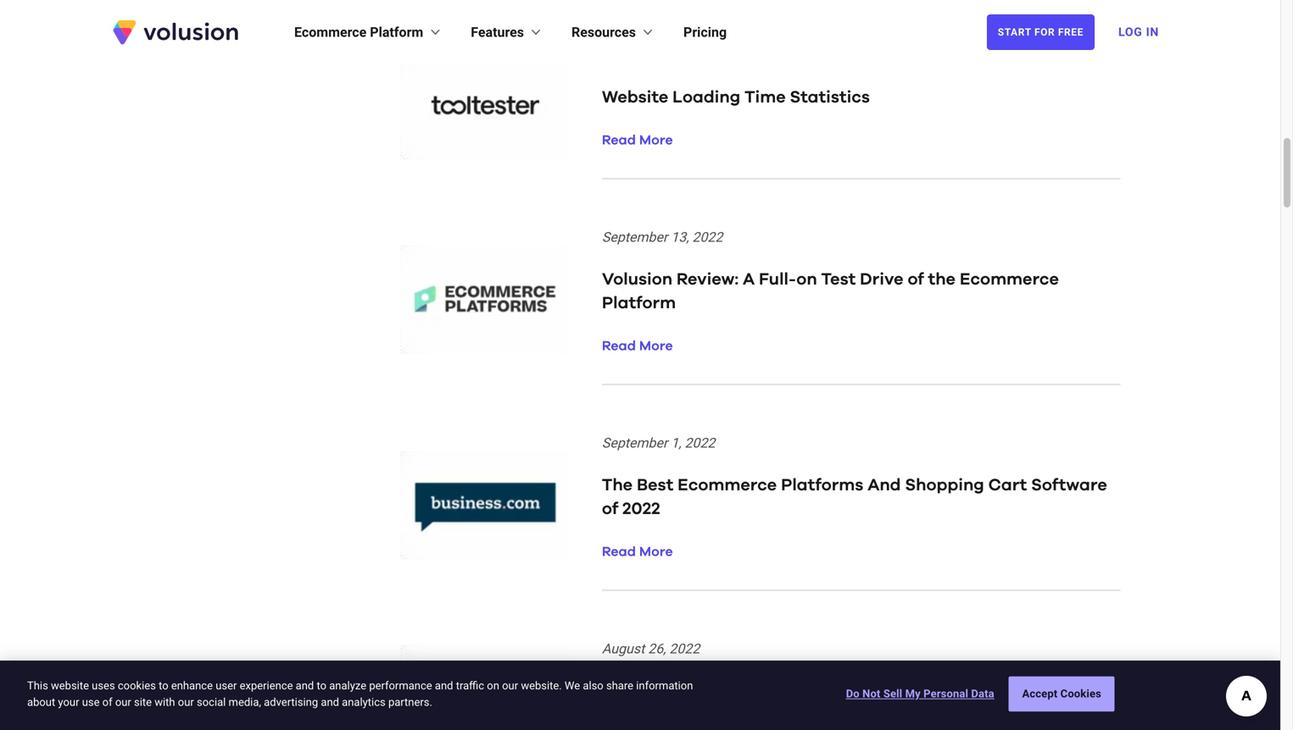 Task type: vqa. For each thing, say whether or not it's contained in the screenshot.
AVAILABLE
no



Task type: describe. For each thing, give the bounding box(es) containing it.
builders
[[817, 683, 884, 700]]

shopping
[[905, 477, 984, 494]]

website.
[[521, 680, 562, 693]]

your
[[58, 697, 79, 709]]

13,
[[671, 229, 689, 245]]

read more for the
[[602, 546, 673, 560]]

advertising
[[264, 697, 318, 709]]

traffic
[[456, 680, 484, 693]]

read more for volusion
[[602, 340, 673, 354]]

for
[[1034, 26, 1055, 38]]

partners.
[[388, 697, 432, 709]]

logo image for website
[[400, 51, 570, 160]]

statistics
[[790, 89, 870, 106]]

0 horizontal spatial and
[[296, 680, 314, 693]]

1 vertical spatial website
[[746, 683, 813, 700]]

the best ecommerce platforms and shopping cart software of 2022
[[602, 477, 1107, 518]]

do not sell my personal data
[[846, 688, 994, 701]]

enhance
[[171, 680, 213, 693]]

26,
[[648, 641, 666, 658]]

user
[[216, 680, 237, 693]]

not
[[862, 688, 881, 701]]

ecommerce platform
[[294, 24, 423, 40]]

ecommerce inside dropdown button
[[294, 24, 367, 40]]

cookies
[[118, 680, 156, 693]]

accept cookies button
[[1009, 677, 1115, 713]]

2 horizontal spatial our
[[502, 680, 518, 693]]

website loading time statistics
[[602, 89, 870, 106]]

cookies
[[1060, 688, 1101, 701]]

features button
[[471, 22, 544, 42]]

read for volusion
[[602, 340, 636, 354]]

read more link for the
[[602, 546, 673, 560]]

cart
[[988, 477, 1027, 494]]

features
[[471, 24, 524, 40]]

read more link for volusion
[[602, 340, 673, 354]]

my
[[905, 688, 921, 701]]

1 horizontal spatial our
[[178, 697, 194, 709]]

data
[[971, 688, 994, 701]]

logo image for the
[[400, 452, 570, 560]]

do
[[846, 688, 860, 701]]

pricing
[[683, 24, 727, 40]]

of inside volusion review: a full-on test drive of the ecommerce platform
[[908, 271, 924, 288]]

performance
[[369, 680, 432, 693]]

august
[[602, 641, 645, 658]]

review:
[[677, 271, 739, 288]]

social
[[197, 697, 226, 709]]

loading
[[673, 89, 740, 106]]

1,
[[671, 435, 681, 452]]

free
[[1058, 26, 1084, 38]]

volusion review: a full-on test drive of the ecommerce platform
[[602, 271, 1059, 312]]

logo image for best
[[400, 646, 570, 731]]

1 vertical spatial best
[[602, 683, 639, 700]]

the
[[928, 271, 956, 288]]

ecommerce platform button
[[294, 22, 444, 42]]

site
[[134, 697, 152, 709]]

test
[[821, 271, 856, 288]]

accept cookies
[[1022, 688, 1101, 701]]

of inside the best ecommerce platforms and shopping cart software of 2022
[[602, 501, 618, 518]]

2022 for best
[[685, 435, 715, 452]]

drive
[[860, 271, 904, 288]]

start for free
[[998, 26, 1084, 38]]

do not sell my personal data button
[[846, 678, 994, 712]]

2022 inside the best ecommerce platforms and shopping cart software of 2022
[[622, 501, 660, 518]]

start
[[998, 26, 1031, 38]]

2022 right not
[[888, 683, 926, 700]]

share
[[606, 680, 633, 693]]

on inside the this website uses cookies to enhance user experience and to analyze performance and traffic on our website. we also share information about your use of our site with our social media, advertising and analytics partners.
[[487, 680, 499, 693]]

start for free link
[[987, 14, 1095, 50]]

2022 for ecommerce
[[669, 641, 700, 658]]

use
[[82, 697, 100, 709]]



Task type: locate. For each thing, give the bounding box(es) containing it.
1 read more link from the top
[[602, 134, 673, 148]]

about
[[27, 697, 55, 709]]

platform inside dropdown button
[[370, 24, 423, 40]]

website down the resources 'dropdown button'
[[602, 89, 668, 106]]

1 horizontal spatial on
[[796, 271, 817, 288]]

information
[[636, 680, 693, 693]]

0 horizontal spatial website
[[602, 89, 668, 106]]

1 vertical spatial september
[[602, 435, 668, 452]]

full-
[[759, 271, 796, 288]]

website left 'builders'
[[746, 683, 813, 700]]

2022 right 1,
[[685, 435, 715, 452]]

time
[[745, 89, 786, 106]]

3 logo image from the top
[[400, 452, 570, 560]]

best right the
[[637, 477, 673, 494]]

0 vertical spatial best
[[637, 477, 673, 494]]

2 vertical spatial read
[[602, 546, 636, 560]]

4 logo image from the top
[[400, 646, 570, 731]]

best down august
[[602, 683, 639, 700]]

to
[[159, 680, 168, 693], [317, 680, 326, 693]]

3 more from the top
[[639, 546, 673, 560]]

september left 1,
[[602, 435, 668, 452]]

more
[[639, 134, 673, 148], [639, 340, 673, 354], [639, 546, 673, 560]]

log in link
[[1108, 14, 1169, 51]]

resources button
[[572, 22, 656, 42]]

with
[[155, 697, 175, 709]]

and
[[296, 680, 314, 693], [435, 680, 453, 693], [321, 697, 339, 709]]

1 vertical spatial read more
[[602, 340, 673, 354]]

1 vertical spatial read more link
[[602, 340, 673, 354]]

read more link down the
[[602, 546, 673, 560]]

0 vertical spatial september
[[602, 229, 668, 245]]

of inside the this website uses cookies to enhance user experience and to analyze performance and traffic on our website. we also share information about your use of our site with our social media, advertising and analytics partners.
[[102, 697, 112, 709]]

ecommerce inside volusion review: a full-on test drive of the ecommerce platform
[[960, 271, 1059, 288]]

2 logo image from the top
[[400, 245, 570, 354]]

read more link down loading
[[602, 134, 673, 148]]

on inside volusion review: a full-on test drive of the ecommerce platform
[[796, 271, 817, 288]]

0 vertical spatial read
[[602, 134, 636, 148]]

1 vertical spatial read
[[602, 340, 636, 354]]

sell
[[883, 688, 902, 701]]

platform
[[370, 24, 423, 40], [602, 295, 676, 312]]

2022 right 13,
[[692, 229, 723, 245]]

more for review:
[[639, 340, 673, 354]]

and
[[868, 477, 901, 494]]

1 horizontal spatial of
[[602, 501, 618, 518]]

2 september from the top
[[602, 435, 668, 452]]

2022
[[692, 229, 723, 245], [685, 435, 715, 452], [622, 501, 660, 518], [669, 641, 700, 658], [888, 683, 926, 700]]

2 read from the top
[[602, 340, 636, 354]]

pricing link
[[683, 22, 727, 42]]

0 vertical spatial on
[[796, 271, 817, 288]]

0 horizontal spatial platform
[[370, 24, 423, 40]]

software
[[1031, 477, 1107, 494]]

log in
[[1118, 25, 1159, 39]]

1 vertical spatial more
[[639, 340, 673, 354]]

1 to from the left
[[159, 680, 168, 693]]

1 read more from the top
[[602, 134, 673, 148]]

log
[[1118, 25, 1143, 39]]

logo image
[[400, 51, 570, 160], [400, 245, 570, 354], [400, 452, 570, 560], [400, 646, 570, 731]]

1 horizontal spatial and
[[321, 697, 339, 709]]

1 vertical spatial platform
[[602, 295, 676, 312]]

more for best
[[639, 546, 673, 560]]

read more down the
[[602, 546, 673, 560]]

1 september from the top
[[602, 229, 668, 245]]

on
[[796, 271, 817, 288], [487, 680, 499, 693]]

2 more from the top
[[639, 340, 673, 354]]

privacy alert dialog
[[0, 661, 1280, 731]]

read more link down volusion in the top of the page
[[602, 340, 673, 354]]

analytics
[[342, 697, 386, 709]]

august 26, 2022
[[602, 641, 700, 658]]

september 13, 2022
[[602, 229, 723, 245]]

3 read from the top
[[602, 546, 636, 560]]

0 vertical spatial more
[[639, 134, 673, 148]]

best ecommerce website builders 2022
[[602, 683, 926, 700]]

2 horizontal spatial of
[[908, 271, 924, 288]]

our
[[502, 680, 518, 693], [115, 697, 131, 709], [178, 697, 194, 709]]

2022 right 26,
[[669, 641, 700, 658]]

personal
[[924, 688, 968, 701]]

september for volusion
[[602, 229, 668, 245]]

in
[[1146, 25, 1159, 39]]

0 vertical spatial read more
[[602, 134, 673, 148]]

0 vertical spatial of
[[908, 271, 924, 288]]

2 horizontal spatial and
[[435, 680, 453, 693]]

our left site
[[115, 697, 131, 709]]

resources
[[572, 24, 636, 40]]

2 to from the left
[[317, 680, 326, 693]]

and up advertising
[[296, 680, 314, 693]]

the
[[602, 477, 633, 494]]

2 vertical spatial of
[[102, 697, 112, 709]]

website
[[51, 680, 89, 693]]

1 more from the top
[[639, 134, 673, 148]]

september up volusion in the top of the page
[[602, 229, 668, 245]]

read more
[[602, 134, 673, 148], [602, 340, 673, 354], [602, 546, 673, 560]]

1 horizontal spatial website
[[746, 683, 813, 700]]

a
[[743, 271, 755, 288]]

1 vertical spatial of
[[602, 501, 618, 518]]

of right use
[[102, 697, 112, 709]]

of down the
[[602, 501, 618, 518]]

to up with
[[159, 680, 168, 693]]

1 horizontal spatial to
[[317, 680, 326, 693]]

2 read more link from the top
[[602, 340, 673, 354]]

read more link
[[602, 134, 673, 148], [602, 340, 673, 354], [602, 546, 673, 560]]

ecommerce
[[294, 24, 367, 40], [960, 271, 1059, 288], [678, 477, 777, 494], [643, 683, 742, 700]]

september
[[602, 229, 668, 245], [602, 435, 668, 452]]

best
[[637, 477, 673, 494], [602, 683, 639, 700]]

logo image for volusion
[[400, 245, 570, 354]]

analyze
[[329, 680, 366, 693]]

best inside the best ecommerce platforms and shopping cart software of 2022
[[637, 477, 673, 494]]

and down analyze
[[321, 697, 339, 709]]

3 read more link from the top
[[602, 546, 673, 560]]

0 horizontal spatial of
[[102, 697, 112, 709]]

1 horizontal spatial platform
[[602, 295, 676, 312]]

3 read more from the top
[[602, 546, 673, 560]]

0 horizontal spatial to
[[159, 680, 168, 693]]

0 horizontal spatial our
[[115, 697, 131, 709]]

2022 down the
[[622, 501, 660, 518]]

accept
[[1022, 688, 1058, 701]]

this
[[27, 680, 48, 693]]

read more down loading
[[602, 134, 673, 148]]

ecommerce inside the best ecommerce platforms and shopping cart software of 2022
[[678, 477, 777, 494]]

on left test
[[796, 271, 817, 288]]

platforms
[[781, 477, 863, 494]]

0 vertical spatial read more link
[[602, 134, 673, 148]]

2 vertical spatial more
[[639, 546, 673, 560]]

0 vertical spatial platform
[[370, 24, 423, 40]]

and left traffic
[[435, 680, 453, 693]]

1 logo image from the top
[[400, 51, 570, 160]]

september for the
[[602, 435, 668, 452]]

read for the
[[602, 546, 636, 560]]

read
[[602, 134, 636, 148], [602, 340, 636, 354], [602, 546, 636, 560]]

media,
[[229, 697, 261, 709]]

this website uses cookies to enhance user experience and to analyze performance and traffic on our website. we also share information about your use of our site with our social media, advertising and analytics partners.
[[27, 680, 693, 709]]

uses
[[92, 680, 115, 693]]

2022 for review:
[[692, 229, 723, 245]]

2 read more from the top
[[602, 340, 673, 354]]

we
[[565, 680, 580, 693]]

2 vertical spatial read more link
[[602, 546, 673, 560]]

september 1, 2022
[[602, 435, 715, 452]]

platform inside volusion review: a full-on test drive of the ecommerce platform
[[602, 295, 676, 312]]

also
[[583, 680, 603, 693]]

website
[[602, 89, 668, 106], [746, 683, 813, 700]]

2 vertical spatial read more
[[602, 546, 673, 560]]

1 vertical spatial on
[[487, 680, 499, 693]]

0 vertical spatial website
[[602, 89, 668, 106]]

our left website.
[[502, 680, 518, 693]]

of
[[908, 271, 924, 288], [602, 501, 618, 518], [102, 697, 112, 709]]

0 horizontal spatial on
[[487, 680, 499, 693]]

1 read from the top
[[602, 134, 636, 148]]

read more down volusion in the top of the page
[[602, 340, 673, 354]]

our down enhance
[[178, 697, 194, 709]]

on right traffic
[[487, 680, 499, 693]]

of left the
[[908, 271, 924, 288]]

volusion
[[602, 271, 672, 288]]

to left analyze
[[317, 680, 326, 693]]

experience
[[240, 680, 293, 693]]



